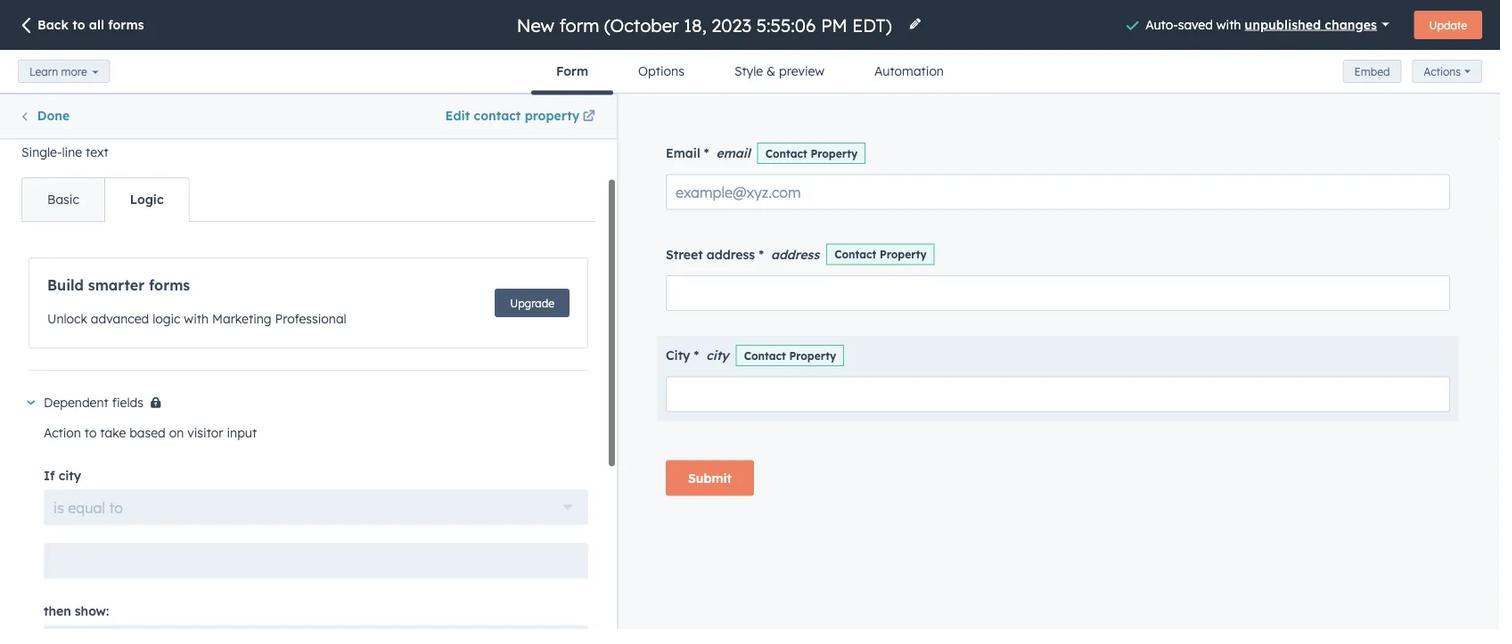 Task type: locate. For each thing, give the bounding box(es) containing it.
basic link
[[22, 139, 104, 182]]

2 name from the top
[[132, 330, 165, 345]]

new
[[472, 108, 496, 123]]

done
[[37, 108, 70, 123]]

done button
[[19, 105, 70, 128]]

link opens in a new window image
[[583, 107, 595, 128], [583, 111, 595, 123]]

none field inside page section element
[[515, 13, 897, 37]]

dependent fields
[[44, 356, 143, 371]]

form button
[[531, 50, 613, 95]]

saved
[[1178, 16, 1213, 32]]

1 name from the top
[[133, 287, 166, 303]]

options
[[638, 63, 684, 79]]

single-
[[21, 105, 62, 121]]

name for last name
[[132, 330, 165, 345]]

take
[[100, 386, 126, 401]]

upgrade
[[510, 257, 554, 271]]

create new button
[[308, 94, 616, 137]]

edit contact property
[[445, 108, 580, 123]]

to right equal
[[109, 459, 123, 477]]

single-line text
[[21, 105, 108, 121]]

back to all forms link
[[18, 16, 144, 36]]

to
[[72, 17, 85, 33], [85, 386, 97, 401], [109, 459, 123, 477]]

auto-saved with
[[1146, 16, 1245, 32]]

with inside page section element
[[1216, 16, 1241, 32]]

navigation inside page section element
[[531, 50, 969, 95]]

phone number
[[103, 415, 189, 431]]

style
[[734, 63, 763, 79]]

advanced
[[91, 272, 149, 287]]

to inside is equal to popup button
[[109, 459, 123, 477]]

unpublished changes button
[[1245, 12, 1389, 37]]

to left take
[[85, 386, 97, 401]]

2 vertical spatial to
[[109, 459, 123, 477]]

form
[[556, 63, 588, 79]]

navigation containing form
[[531, 50, 969, 95]]

page section element
[[0, 0, 1500, 95]]

1 vertical spatial name
[[132, 330, 165, 345]]

0 vertical spatial name
[[133, 287, 166, 303]]

1 horizontal spatial with
[[1216, 16, 1241, 32]]

auto-
[[1146, 16, 1178, 32]]

name
[[133, 287, 166, 303], [132, 330, 165, 345]]

forms
[[108, 17, 144, 33]]

edit
[[445, 108, 470, 123]]

back
[[37, 17, 69, 33]]

with right 'logic'
[[184, 272, 209, 287]]

action to take based on visitor input
[[44, 386, 257, 401]]

unlock advanced logic with marketing professional
[[47, 272, 346, 287]]

0 horizontal spatial with
[[184, 272, 209, 287]]

frequently
[[37, 247, 104, 262]]

None field
[[515, 13, 897, 37]]

1 link opens in a new window image from the top
[[583, 107, 595, 128]]

choose
[[101, 595, 149, 613]]

logic
[[153, 272, 180, 287]]

&
[[767, 63, 776, 79]]

basic
[[47, 152, 79, 168]]

upgrade button
[[495, 250, 570, 278]]

with right saved
[[1216, 16, 1241, 32]]

to for all
[[72, 17, 85, 33]]

action
[[44, 386, 81, 401]]

more
[[61, 65, 87, 78]]

on
[[169, 386, 184, 401]]

unpublished changes
[[1245, 16, 1377, 32]]

changes
[[1325, 16, 1377, 32]]

form
[[166, 595, 198, 613]]

0 vertical spatial to
[[72, 17, 85, 33]]

first
[[103, 287, 129, 303]]

to inside back to all forms link
[[72, 17, 85, 33]]

embed button
[[1343, 60, 1401, 83]]

update
[[1429, 18, 1467, 32]]

a
[[153, 595, 162, 613]]

properties
[[141, 247, 205, 262]]

1 vertical spatial to
[[85, 386, 97, 401]]

navigation
[[531, 50, 969, 95]]

to left the all
[[72, 17, 85, 33]]

is equal to
[[53, 459, 123, 477]]

dependent fields button
[[29, 353, 588, 376]]

with
[[1216, 16, 1241, 32], [184, 272, 209, 287]]

then
[[44, 564, 71, 579]]

update button
[[1414, 11, 1482, 39]]

line
[[62, 105, 82, 121]]

professional
[[275, 272, 346, 287]]

phone
[[103, 415, 140, 431]]

type
[[55, 80, 85, 96]]

name right the first
[[133, 287, 166, 303]]

name right last
[[132, 330, 165, 345]]

0 vertical spatial with
[[1216, 16, 1241, 32]]

unpublished
[[1245, 16, 1321, 32]]

country/region
[[103, 586, 198, 602]]

if
[[44, 428, 55, 444]]

None text field
[[44, 504, 588, 540]]



Task type: describe. For each thing, give the bounding box(es) containing it.
please
[[53, 595, 97, 613]]

visitor
[[187, 386, 223, 401]]

unlock
[[47, 272, 87, 287]]

state/region
[[103, 544, 183, 559]]

2 link opens in a new window image from the top
[[583, 111, 595, 123]]

style & preview
[[734, 63, 825, 79]]

all
[[89, 17, 104, 33]]

field
[[202, 595, 231, 613]]

is
[[53, 459, 64, 477]]

name for first name
[[133, 287, 166, 303]]

based
[[129, 386, 166, 401]]

first name
[[103, 287, 166, 303]]

basic tab list
[[21, 138, 189, 183]]

learn more button
[[18, 60, 110, 83]]

text
[[86, 105, 108, 121]]

equal
[[68, 459, 105, 477]]

learn
[[29, 65, 58, 78]]

create new
[[429, 108, 496, 123]]

preview
[[779, 63, 825, 79]]

search properties search field
[[21, 166, 595, 201]]

please choose a form field button
[[44, 586, 588, 622]]

number
[[144, 415, 189, 431]]

frequently used properties
[[37, 247, 205, 262]]

last name
[[103, 330, 165, 345]]

used
[[107, 247, 137, 262]]

input
[[227, 386, 257, 401]]

field
[[21, 80, 51, 96]]

automation button
[[850, 50, 969, 93]]

actions button
[[1412, 60, 1482, 83]]

create new navigation
[[0, 94, 617, 138]]

back to all forms
[[37, 17, 144, 33]]

then show:
[[44, 564, 109, 579]]

frequently used properties button
[[21, 244, 595, 266]]

marketing
[[212, 272, 272, 287]]

fields
[[112, 356, 143, 371]]

automation
[[874, 63, 944, 79]]

property
[[525, 108, 580, 123]]

actions
[[1424, 65, 1461, 78]]

to for take
[[85, 386, 97, 401]]

if city
[[44, 428, 81, 444]]

dependent
[[44, 356, 109, 371]]

city
[[59, 428, 81, 444]]

options button
[[613, 50, 709, 93]]

is equal to button
[[44, 451, 588, 486]]

field type
[[21, 80, 85, 96]]

1 vertical spatial with
[[184, 272, 209, 287]]

embed
[[1354, 65, 1390, 78]]

last
[[103, 330, 129, 345]]

learn more
[[29, 65, 87, 78]]

please choose a form field
[[53, 595, 231, 613]]

contact
[[474, 108, 521, 123]]

show:
[[75, 564, 109, 579]]

style & preview button
[[709, 50, 850, 93]]

create
[[429, 108, 468, 123]]



Task type: vqa. For each thing, say whether or not it's contained in the screenshot.
logs associated with types
no



